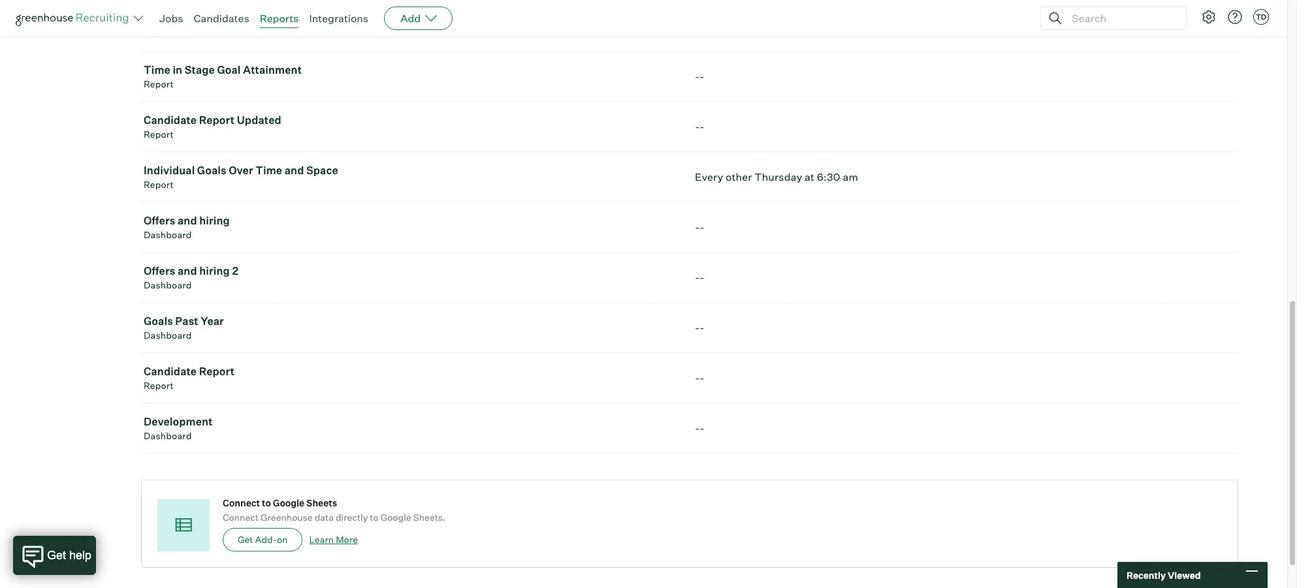 Task type: locate. For each thing, give the bounding box(es) containing it.
learn more
[[309, 534, 358, 545]]

configure image
[[1201, 9, 1217, 25]]

time right over at the top left of the page
[[256, 164, 282, 177]]

hiring inside offers and hiring dashboard
[[199, 214, 230, 227]]

2 connect from the top
[[223, 512, 259, 523]]

dashboard
[[144, 28, 192, 39], [144, 229, 192, 240], [144, 280, 192, 291], [144, 330, 192, 341], [144, 431, 192, 442]]

and down offers and hiring dashboard
[[178, 265, 197, 278]]

0 vertical spatial and
[[285, 164, 304, 177]]

dashboard down development
[[144, 431, 192, 442]]

1 vertical spatial hiring
[[199, 265, 230, 278]]

offers and hiring 2 dashboard
[[144, 265, 238, 291]]

add
[[400, 12, 421, 25]]

offers down offers and hiring dashboard
[[144, 265, 175, 278]]

more
[[336, 534, 358, 545]]

to
[[262, 498, 271, 509], [370, 512, 379, 523]]

goal
[[217, 63, 241, 77]]

candidate inside candidate report report
[[144, 365, 197, 378]]

icon google connector image
[[172, 514, 195, 537]]

dashboard up past
[[144, 280, 192, 291]]

and for offers and hiring
[[178, 214, 197, 227]]

dashboard up offers and hiring 2 dashboard
[[144, 229, 192, 240]]

am
[[843, 171, 858, 184]]

0 horizontal spatial to
[[262, 498, 271, 509]]

Search text field
[[1068, 9, 1174, 28]]

candidate up individual
[[144, 114, 197, 127]]

0 vertical spatial connect
[[223, 498, 260, 509]]

0 horizontal spatial goals
[[144, 315, 173, 328]]

1 vertical spatial goals
[[144, 315, 173, 328]]

greenhouse recruiting image
[[16, 10, 133, 26]]

hiring left 2
[[199, 265, 230, 278]]

get
[[238, 534, 253, 545]]

hiring
[[199, 214, 230, 227], [199, 265, 230, 278]]

report left updated at the top of page
[[199, 114, 235, 127]]

candidate down goals past year dashboard
[[144, 365, 197, 378]]

offers and hiring dashboard
[[144, 214, 230, 240]]

candidate inside candidate report updated report
[[144, 114, 197, 127]]

dashboard down past
[[144, 330, 192, 341]]

google left sheets.
[[381, 512, 411, 523]]

0 vertical spatial google
[[273, 498, 304, 509]]

1 vertical spatial to
[[370, 512, 379, 523]]

dashboard down goals!! at the left top of page
[[144, 28, 192, 39]]

report down individual
[[144, 179, 174, 190]]

and down individual
[[178, 214, 197, 227]]

1 vertical spatial offers
[[144, 265, 175, 278]]

1 connect from the top
[[223, 498, 260, 509]]

reports link
[[260, 12, 299, 25]]

2 dashboard from the top
[[144, 229, 192, 240]]

time inside individual goals over time and space report
[[256, 164, 282, 177]]

1 vertical spatial google
[[381, 512, 411, 523]]

report
[[144, 78, 174, 90], [199, 114, 235, 127], [144, 129, 174, 140], [144, 179, 174, 190], [199, 365, 235, 378], [144, 380, 174, 391]]

-
[[695, 70, 700, 83], [700, 70, 705, 83], [695, 120, 700, 133], [700, 120, 705, 133], [695, 221, 700, 234], [700, 221, 705, 234], [695, 271, 700, 284], [700, 271, 705, 284], [695, 321, 700, 335], [700, 321, 705, 335], [695, 372, 700, 385], [700, 372, 705, 385], [695, 422, 700, 435], [700, 422, 705, 435]]

google up greenhouse
[[273, 498, 304, 509]]

dashboard inside goals past year dashboard
[[144, 330, 192, 341]]

jobs
[[159, 12, 183, 25]]

connect to google sheets connect greenhouse data directly to google sheets.
[[223, 498, 446, 523]]

directly
[[336, 512, 368, 523]]

1 dashboard from the top
[[144, 28, 192, 39]]

4 -- from the top
[[695, 271, 705, 284]]

goals left over at the top left of the page
[[197, 164, 226, 177]]

offers inside offers and hiring dashboard
[[144, 214, 175, 227]]

to up greenhouse
[[262, 498, 271, 509]]

recently viewed
[[1127, 570, 1201, 581]]

1 offers from the top
[[144, 214, 175, 227]]

and inside offers and hiring dashboard
[[178, 214, 197, 227]]

2 hiring from the top
[[199, 265, 230, 278]]

offers
[[144, 214, 175, 227], [144, 265, 175, 278]]

5 dashboard from the top
[[144, 431, 192, 442]]

1 hiring from the top
[[199, 214, 230, 227]]

1 vertical spatial time
[[256, 164, 282, 177]]

2 offers from the top
[[144, 265, 175, 278]]

hiring for offers and hiring
[[199, 214, 230, 227]]

time in stage goal attainment report
[[144, 63, 302, 90]]

0 horizontal spatial time
[[144, 63, 170, 77]]

add button
[[384, 7, 453, 30]]

and inside individual goals over time and space report
[[285, 164, 304, 177]]

viewed
[[1168, 570, 1201, 581]]

connect
[[223, 498, 260, 509], [223, 512, 259, 523]]

2
[[232, 265, 238, 278]]

1 vertical spatial connect
[[223, 512, 259, 523]]

0 vertical spatial candidate
[[144, 114, 197, 127]]

integrations
[[309, 12, 368, 25]]

goals
[[197, 164, 226, 177], [144, 315, 173, 328]]

dashboard inside offers and hiring 2 dashboard
[[144, 280, 192, 291]]

candidate report updated report
[[144, 114, 281, 140]]

0 horizontal spatial google
[[273, 498, 304, 509]]

1 vertical spatial and
[[178, 214, 197, 227]]

other
[[726, 171, 752, 184]]

2 vertical spatial and
[[178, 265, 197, 278]]

3 -- from the top
[[695, 221, 705, 234]]

time
[[144, 63, 170, 77], [256, 164, 282, 177]]

1 horizontal spatial time
[[256, 164, 282, 177]]

0 vertical spatial goals
[[197, 164, 226, 177]]

1 candidate from the top
[[144, 114, 197, 127]]

time inside time in stage goal attainment report
[[144, 63, 170, 77]]

goals left past
[[144, 315, 173, 328]]

1 horizontal spatial to
[[370, 512, 379, 523]]

at
[[805, 171, 814, 184]]

hiring down individual goals over time and space report
[[199, 214, 230, 227]]

individual
[[144, 164, 195, 177]]

candidate
[[144, 114, 197, 127], [144, 365, 197, 378]]

--
[[695, 70, 705, 83], [695, 120, 705, 133], [695, 221, 705, 234], [695, 271, 705, 284], [695, 321, 705, 335], [695, 372, 705, 385], [695, 422, 705, 435]]

3 dashboard from the top
[[144, 280, 192, 291]]

-- for goals past year
[[695, 321, 705, 335]]

year
[[201, 315, 224, 328]]

6 -- from the top
[[695, 372, 705, 385]]

0 vertical spatial time
[[144, 63, 170, 77]]

and
[[285, 164, 304, 177], [178, 214, 197, 227], [178, 265, 197, 278]]

hiring inside offers and hiring 2 dashboard
[[199, 265, 230, 278]]

every
[[695, 171, 723, 184]]

and left space
[[285, 164, 304, 177]]

time left in
[[144, 63, 170, 77]]

and inside offers and hiring 2 dashboard
[[178, 265, 197, 278]]

4 dashboard from the top
[[144, 330, 192, 341]]

0 vertical spatial offers
[[144, 214, 175, 227]]

5 -- from the top
[[695, 321, 705, 335]]

1 -- from the top
[[695, 70, 705, 83]]

candidates
[[194, 12, 249, 25]]

stage
[[185, 63, 215, 77]]

1 horizontal spatial goals
[[197, 164, 226, 177]]

1 vertical spatial candidate
[[144, 365, 197, 378]]

offers inside offers and hiring 2 dashboard
[[144, 265, 175, 278]]

and for offers and hiring 2
[[178, 265, 197, 278]]

-- for time in stage goal attainment
[[695, 70, 705, 83]]

report down in
[[144, 78, 174, 90]]

learn
[[309, 534, 334, 545]]

google
[[273, 498, 304, 509], [381, 512, 411, 523]]

candidate for candidate report updated
[[144, 114, 197, 127]]

2 candidate from the top
[[144, 365, 197, 378]]

offers down individual
[[144, 214, 175, 227]]

hiring for offers and hiring 2
[[199, 265, 230, 278]]

7 -- from the top
[[695, 422, 705, 435]]

to right directly
[[370, 512, 379, 523]]

0 vertical spatial hiring
[[199, 214, 230, 227]]

2 -- from the top
[[695, 120, 705, 133]]



Task type: vqa. For each thing, say whether or not it's contained in the screenshot.


Task type: describe. For each thing, give the bounding box(es) containing it.
report inside individual goals over time and space report
[[144, 179, 174, 190]]

6:30
[[817, 171, 840, 184]]

sheets
[[306, 498, 337, 509]]

dashboard inside development dashboard
[[144, 431, 192, 442]]

td button
[[1253, 9, 1269, 25]]

report down year
[[199, 365, 235, 378]]

-- for development
[[695, 422, 705, 435]]

get add-on link
[[223, 528, 303, 552]]

learn more link
[[309, 534, 358, 545]]

sheets.
[[413, 512, 446, 523]]

greenhouse
[[261, 512, 313, 523]]

recently
[[1127, 570, 1166, 581]]

past
[[175, 315, 198, 328]]

goals past year dashboard
[[144, 315, 224, 341]]

data
[[315, 512, 334, 523]]

development dashboard
[[144, 415, 213, 442]]

offers for offers and hiring
[[144, 214, 175, 227]]

in
[[173, 63, 182, 77]]

td
[[1256, 12, 1266, 22]]

-- for candidate report updated
[[695, 120, 705, 133]]

report inside time in stage goal attainment report
[[144, 78, 174, 90]]

candidate report report
[[144, 365, 235, 391]]

on
[[277, 534, 288, 545]]

candidates link
[[194, 12, 249, 25]]

goals inside goals past year dashboard
[[144, 315, 173, 328]]

jobs link
[[159, 12, 183, 25]]

-- for offers and hiring 2
[[695, 271, 705, 284]]

td button
[[1251, 7, 1272, 27]]

goals inside individual goals over time and space report
[[197, 164, 226, 177]]

individual goals over time and space report
[[144, 164, 338, 190]]

report up individual
[[144, 129, 174, 140]]

0 vertical spatial to
[[262, 498, 271, 509]]

goals!! dashboard
[[144, 13, 192, 39]]

-- for offers and hiring
[[695, 221, 705, 234]]

1 horizontal spatial google
[[381, 512, 411, 523]]

add-
[[255, 534, 277, 545]]

reports
[[260, 12, 299, 25]]

-- for candidate report
[[695, 372, 705, 385]]

updated
[[237, 114, 281, 127]]

report up development
[[144, 380, 174, 391]]

attainment
[[243, 63, 302, 77]]

every other thursday at 6:30 am
[[695, 171, 858, 184]]

get add-on
[[238, 534, 288, 545]]

space
[[306, 164, 338, 177]]

offers for offers and hiring 2
[[144, 265, 175, 278]]

goals!!
[[144, 13, 180, 26]]

thursday
[[755, 171, 802, 184]]

integrations link
[[309, 12, 368, 25]]

candidate for candidate report
[[144, 365, 197, 378]]

over
[[229, 164, 253, 177]]

dashboard inside offers and hiring dashboard
[[144, 229, 192, 240]]

development
[[144, 415, 213, 429]]



